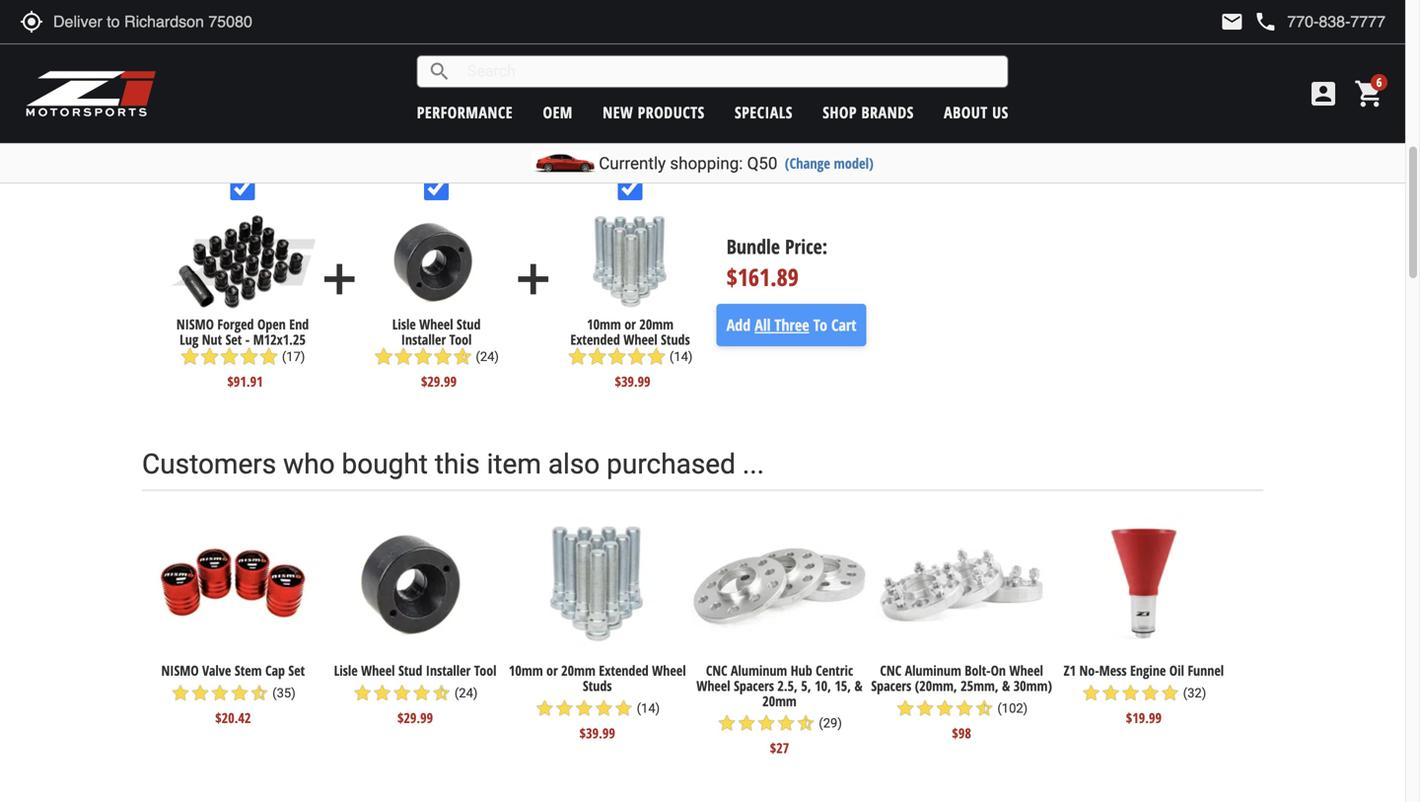 Task type: describe. For each thing, give the bounding box(es) containing it.
(change model) link
[[785, 153, 874, 173]]

products
[[638, 102, 705, 123]]

bolt-
[[965, 661, 991, 680]]

currently shopping: q50 (change model)
[[599, 153, 874, 173]]

about us
[[944, 102, 1009, 123]]

2.5,
[[778, 676, 798, 695]]

star_half inside cnc aluminum bolt-on wheel spacers (20mm, 25mm, & 30mm) star star star star star_half (102) $98
[[975, 698, 995, 718]]

cap
[[265, 661, 285, 680]]

who
[[283, 448, 335, 480]]

z1 no-mess engine oil funnel star star star star star (32) $19.99
[[1064, 661, 1225, 727]]

shopping_cart
[[1355, 78, 1386, 110]]

nismo valve stem cap set star star star star star_half (35) $20.42
[[161, 661, 305, 727]]

lug
[[180, 330, 199, 349]]

1 vertical spatial extended
[[599, 661, 649, 680]]

valve
[[202, 661, 231, 680]]

customers
[[142, 448, 276, 480]]

(102)
[[998, 701, 1028, 716]]

$20.42
[[215, 708, 251, 727]]

bought
[[277, 101, 365, 133]]

(32)
[[1184, 686, 1207, 700]]

star_half inside "nismo valve stem cap set star star star star star_half (35) $20.42"
[[250, 683, 269, 703]]

1 vertical spatial tool
[[474, 661, 497, 680]]

0 vertical spatial $39.99
[[615, 372, 651, 391]]

0 vertical spatial (14)
[[670, 349, 693, 364]]

wheel inside cnc aluminum hub centric wheel spacers 2.5, 5, 10, 15, & 20mm star star star star star_half (29) $27
[[697, 676, 731, 695]]

...
[[743, 448, 765, 480]]

1 vertical spatial 10mm
[[509, 661, 543, 680]]

1 vertical spatial 10mm or 20mm extended wheel studs star star star star star (14) $39.99
[[509, 661, 686, 742]]

new products
[[603, 102, 705, 123]]

about us link
[[944, 102, 1009, 123]]

mess
[[1100, 661, 1127, 680]]

$27
[[770, 739, 789, 757]]

nismo for nut
[[176, 315, 214, 333]]

& inside cnc aluminum hub centric wheel spacers 2.5, 5, 10, 15, & 20mm star star star star star_half (29) $27
[[855, 676, 863, 695]]

0 vertical spatial 20mm
[[640, 315, 674, 333]]

engine
[[1131, 661, 1167, 680]]

(17)
[[282, 349, 305, 364]]

1 vertical spatial lisle
[[334, 661, 358, 680]]

centric
[[816, 661, 853, 680]]

shop brands
[[823, 102, 914, 123]]

three
[[775, 314, 810, 336]]

mail phone
[[1221, 10, 1278, 34]]

to
[[814, 314, 828, 336]]

shop
[[823, 102, 857, 123]]

1 vertical spatial installer
[[426, 661, 471, 680]]

0 vertical spatial (24)
[[476, 349, 499, 364]]

add
[[727, 314, 751, 336]]

(35)
[[272, 686, 296, 700]]

on
[[991, 661, 1006, 680]]

nut
[[202, 330, 222, 349]]

$98
[[953, 724, 972, 742]]

$161.89
[[727, 261, 799, 293]]

& inside cnc aluminum bolt-on wheel spacers (20mm, 25mm, & 30mm) star star star star star_half (102) $98
[[1003, 676, 1011, 695]]

cart
[[832, 314, 857, 336]]

1 horizontal spatial studs
[[661, 330, 690, 349]]

wheel inside cnc aluminum bolt-on wheel spacers (20mm, 25mm, & 30mm) star star star star star_half (102) $98
[[1010, 661, 1044, 680]]

set inside nismo forged open end lug nut set - m12x1.25 star star star star star (17) $91.91
[[226, 330, 242, 349]]

this
[[435, 448, 480, 480]]

oem link
[[543, 102, 573, 123]]

specials link
[[735, 102, 793, 123]]

purchased
[[607, 448, 736, 480]]

set inside "nismo valve stem cap set star star star star star_half (35) $20.42"
[[289, 661, 305, 680]]

0 vertical spatial lisle
[[392, 315, 416, 333]]

1 vertical spatial $29.99
[[398, 708, 433, 727]]

currently
[[599, 153, 666, 173]]

20mm inside cnc aluminum hub centric wheel spacers 2.5, 5, 10, 15, & 20mm star star star star star_half (29) $27
[[763, 691, 797, 710]]

also
[[548, 448, 600, 480]]

nismo for star
[[161, 661, 199, 680]]

performance
[[417, 102, 513, 123]]

cnc for star
[[881, 661, 902, 680]]

about
[[944, 102, 988, 123]]

new
[[603, 102, 634, 123]]

25mm,
[[961, 676, 999, 695]]

my_location
[[20, 10, 43, 34]]

nismo forged open end lug nut set - m12x1.25 star star star star star (17) $91.91
[[176, 315, 309, 391]]

(change
[[785, 153, 831, 173]]

0 vertical spatial 10mm
[[587, 315, 621, 333]]

funnel
[[1188, 661, 1225, 680]]

item
[[487, 448, 542, 480]]

star_half inside cnc aluminum hub centric wheel spacers 2.5, 5, 10, 15, & 20mm star star star star star_half (29) $27
[[796, 714, 816, 733]]

forged
[[217, 315, 254, 333]]

performance link
[[417, 102, 513, 123]]

model)
[[834, 153, 874, 173]]



Task type: locate. For each thing, give the bounding box(es) containing it.
spacers inside cnc aluminum bolt-on wheel spacers (20mm, 25mm, & 30mm) star star star star star_half (102) $98
[[872, 676, 912, 695]]

0 vertical spatial tool
[[450, 330, 472, 349]]

0 horizontal spatial stud
[[399, 661, 423, 680]]

wheel
[[420, 315, 453, 333], [624, 330, 658, 349], [361, 661, 395, 680], [652, 661, 686, 680], [1010, 661, 1044, 680], [697, 676, 731, 695]]

1 vertical spatial stud
[[399, 661, 423, 680]]

0 horizontal spatial tool
[[450, 330, 472, 349]]

1 vertical spatial (24)
[[455, 686, 478, 700]]

0 horizontal spatial lisle
[[334, 661, 358, 680]]

shopping_cart link
[[1350, 78, 1386, 110]]

aluminum inside cnc aluminum bolt-on wheel spacers (20mm, 25mm, & 30mm) star star star star star_half (102) $98
[[905, 661, 962, 680]]

1 vertical spatial 20mm
[[562, 661, 596, 680]]

star_half
[[453, 347, 473, 367], [250, 683, 269, 703], [432, 683, 452, 703], [975, 698, 995, 718], [796, 714, 816, 733]]

(14)
[[670, 349, 693, 364], [637, 701, 660, 716]]

stud
[[457, 315, 481, 333], [399, 661, 423, 680]]

open
[[257, 315, 286, 333]]

hub
[[791, 661, 813, 680]]

& right 15,
[[855, 676, 863, 695]]

or
[[625, 315, 636, 333], [547, 661, 558, 680]]

m12x1.25
[[253, 330, 306, 349]]

2 & from the left
[[1003, 676, 1011, 695]]

0 vertical spatial 10mm or 20mm extended wheel studs star star star star star (14) $39.99
[[568, 315, 693, 391]]

price:
[[785, 233, 828, 260]]

$39.99
[[615, 372, 651, 391], [580, 724, 616, 742]]

no-
[[1080, 661, 1100, 680]]

1 horizontal spatial &
[[1003, 676, 1011, 695]]

0 horizontal spatial add
[[315, 255, 364, 304]]

& up (102)
[[1003, 676, 1011, 695]]

frequently bought together
[[142, 101, 481, 133]]

shopping:
[[670, 153, 743, 173]]

10,
[[815, 676, 832, 695]]

1 horizontal spatial 20mm
[[640, 315, 674, 333]]

2 spacers from the left
[[872, 676, 912, 695]]

1 horizontal spatial aluminum
[[905, 661, 962, 680]]

mail
[[1221, 10, 1245, 34]]

2 add from the left
[[509, 255, 558, 304]]

2 vertical spatial 20mm
[[763, 691, 797, 710]]

aluminum inside cnc aluminum hub centric wheel spacers 2.5, 5, 10, 15, & 20mm star star star star star_half (29) $27
[[731, 661, 788, 680]]

mail link
[[1221, 10, 1245, 34]]

cnc for 20mm
[[706, 661, 728, 680]]

0 horizontal spatial studs
[[583, 676, 612, 695]]

1 vertical spatial set
[[289, 661, 305, 680]]

2 cnc from the left
[[881, 661, 902, 680]]

0 vertical spatial nismo
[[176, 315, 214, 333]]

(29)
[[819, 716, 842, 731]]

phone link
[[1254, 10, 1386, 34]]

set left -
[[226, 330, 242, 349]]

1 horizontal spatial set
[[289, 661, 305, 680]]

0 horizontal spatial 20mm
[[562, 661, 596, 680]]

nismo left valve
[[161, 661, 199, 680]]

phone
[[1254, 10, 1278, 34]]

aluminum for star
[[905, 661, 962, 680]]

10mm or 20mm extended wheel studs star star star star star (14) $39.99
[[568, 315, 693, 391], [509, 661, 686, 742]]

lisle wheel stud installer tool star star star star star_half (24) $29.99
[[374, 315, 499, 391], [334, 661, 497, 727]]

1 horizontal spatial spacers
[[872, 676, 912, 695]]

new products link
[[603, 102, 705, 123]]

nismo
[[176, 315, 214, 333], [161, 661, 199, 680]]

frequently
[[142, 101, 270, 133]]

1 horizontal spatial tool
[[474, 661, 497, 680]]

-
[[245, 330, 250, 349]]

$91.91
[[227, 372, 263, 391]]

add all three to cart
[[727, 314, 857, 336]]

customers who bought this item also purchased ...
[[142, 448, 765, 480]]

15,
[[835, 676, 852, 695]]

cnc aluminum hub centric wheel spacers 2.5, 5, 10, 15, & 20mm star star star star star_half (29) $27
[[697, 661, 863, 757]]

0 vertical spatial stud
[[457, 315, 481, 333]]

0 vertical spatial lisle wheel stud installer tool star star star star star_half (24) $29.99
[[374, 315, 499, 391]]

0 horizontal spatial spacers
[[734, 676, 774, 695]]

&
[[855, 676, 863, 695], [1003, 676, 1011, 695]]

30mm)
[[1014, 676, 1053, 695]]

(24)
[[476, 349, 499, 364], [455, 686, 478, 700]]

aluminum left hub
[[731, 661, 788, 680]]

z1
[[1064, 661, 1076, 680]]

bought
[[342, 448, 428, 480]]

1 horizontal spatial stud
[[457, 315, 481, 333]]

1 aluminum from the left
[[731, 661, 788, 680]]

spacers inside cnc aluminum hub centric wheel spacers 2.5, 5, 10, 15, & 20mm star star star star star_half (29) $27
[[734, 676, 774, 695]]

1 horizontal spatial add
[[509, 255, 558, 304]]

brands
[[862, 102, 914, 123]]

1 & from the left
[[855, 676, 863, 695]]

2 aluminum from the left
[[905, 661, 962, 680]]

lisle
[[392, 315, 416, 333], [334, 661, 358, 680]]

stem
[[235, 661, 262, 680]]

studs
[[661, 330, 690, 349], [583, 676, 612, 695]]

tool
[[450, 330, 472, 349], [474, 661, 497, 680]]

aluminum
[[731, 661, 788, 680], [905, 661, 962, 680]]

0 horizontal spatial (14)
[[637, 701, 660, 716]]

search
[[428, 60, 452, 83]]

0 horizontal spatial set
[[226, 330, 242, 349]]

cnc inside cnc aluminum bolt-on wheel spacers (20mm, 25mm, & 30mm) star star star star star_half (102) $98
[[881, 661, 902, 680]]

0 vertical spatial $29.99
[[421, 372, 457, 391]]

1 horizontal spatial (14)
[[670, 349, 693, 364]]

q50
[[747, 153, 778, 173]]

0 horizontal spatial cnc
[[706, 661, 728, 680]]

0 vertical spatial set
[[226, 330, 242, 349]]

specials
[[735, 102, 793, 123]]

1 vertical spatial $39.99
[[580, 724, 616, 742]]

1 horizontal spatial 10mm
[[587, 315, 621, 333]]

0 vertical spatial or
[[625, 315, 636, 333]]

bundle
[[727, 233, 780, 260]]

oil
[[1170, 661, 1185, 680]]

cnc left 2.5,
[[706, 661, 728, 680]]

5,
[[802, 676, 812, 695]]

us
[[993, 102, 1009, 123]]

1 vertical spatial nismo
[[161, 661, 199, 680]]

all
[[755, 314, 771, 336]]

0 horizontal spatial 10mm
[[509, 661, 543, 680]]

1 horizontal spatial lisle
[[392, 315, 416, 333]]

bundle price: $161.89
[[727, 233, 828, 293]]

0 horizontal spatial &
[[855, 676, 863, 695]]

1 cnc from the left
[[706, 661, 728, 680]]

extended
[[571, 330, 620, 349], [599, 661, 649, 680]]

0 vertical spatial studs
[[661, 330, 690, 349]]

spacers left (20mm,
[[872, 676, 912, 695]]

account_box link
[[1303, 78, 1345, 110]]

None checkbox
[[230, 176, 255, 200], [424, 176, 449, 200], [618, 176, 643, 200], [230, 176, 255, 200], [424, 176, 449, 200], [618, 176, 643, 200]]

shop brands link
[[823, 102, 914, 123]]

spacers
[[734, 676, 774, 695], [872, 676, 912, 695]]

$19.99
[[1127, 708, 1162, 727]]

together
[[371, 101, 481, 133]]

(20mm,
[[915, 676, 958, 695]]

cnc inside cnc aluminum hub centric wheel spacers 2.5, 5, 10, 15, & 20mm star star star star star_half (29) $27
[[706, 661, 728, 680]]

1 horizontal spatial cnc
[[881, 661, 902, 680]]

spacers for star
[[872, 676, 912, 695]]

nismo left forged
[[176, 315, 214, 333]]

z1 motorsports logo image
[[25, 69, 157, 118]]

aluminum for 20mm
[[731, 661, 788, 680]]

spacers for 20mm
[[734, 676, 774, 695]]

nismo inside "nismo valve stem cap set star star star star star_half (35) $20.42"
[[161, 661, 199, 680]]

1 vertical spatial or
[[547, 661, 558, 680]]

cnc aluminum bolt-on wheel spacers (20mm, 25mm, & 30mm) star star star star star_half (102) $98
[[872, 661, 1053, 742]]

aluminum left bolt-
[[905, 661, 962, 680]]

account_box
[[1308, 78, 1340, 110]]

0 vertical spatial installer
[[401, 330, 446, 349]]

oem
[[543, 102, 573, 123]]

add
[[315, 255, 364, 304], [509, 255, 558, 304]]

end
[[289, 315, 309, 333]]

1 horizontal spatial or
[[625, 315, 636, 333]]

1 add from the left
[[315, 255, 364, 304]]

cnc left (20mm,
[[881, 661, 902, 680]]

Search search field
[[452, 56, 1008, 87]]

set right cap
[[289, 661, 305, 680]]

1 vertical spatial (14)
[[637, 701, 660, 716]]

0 horizontal spatial or
[[547, 661, 558, 680]]

spacers left 2.5,
[[734, 676, 774, 695]]

10mm
[[587, 315, 621, 333], [509, 661, 543, 680]]

nismo inside nismo forged open end lug nut set - m12x1.25 star star star star star (17) $91.91
[[176, 315, 214, 333]]

1 vertical spatial studs
[[583, 676, 612, 695]]

1 vertical spatial lisle wheel stud installer tool star star star star star_half (24) $29.99
[[334, 661, 497, 727]]

0 horizontal spatial aluminum
[[731, 661, 788, 680]]

1 spacers from the left
[[734, 676, 774, 695]]

0 vertical spatial extended
[[571, 330, 620, 349]]

2 horizontal spatial 20mm
[[763, 691, 797, 710]]



Task type: vqa. For each thing, say whether or not it's contained in the screenshot.
$11.23
no



